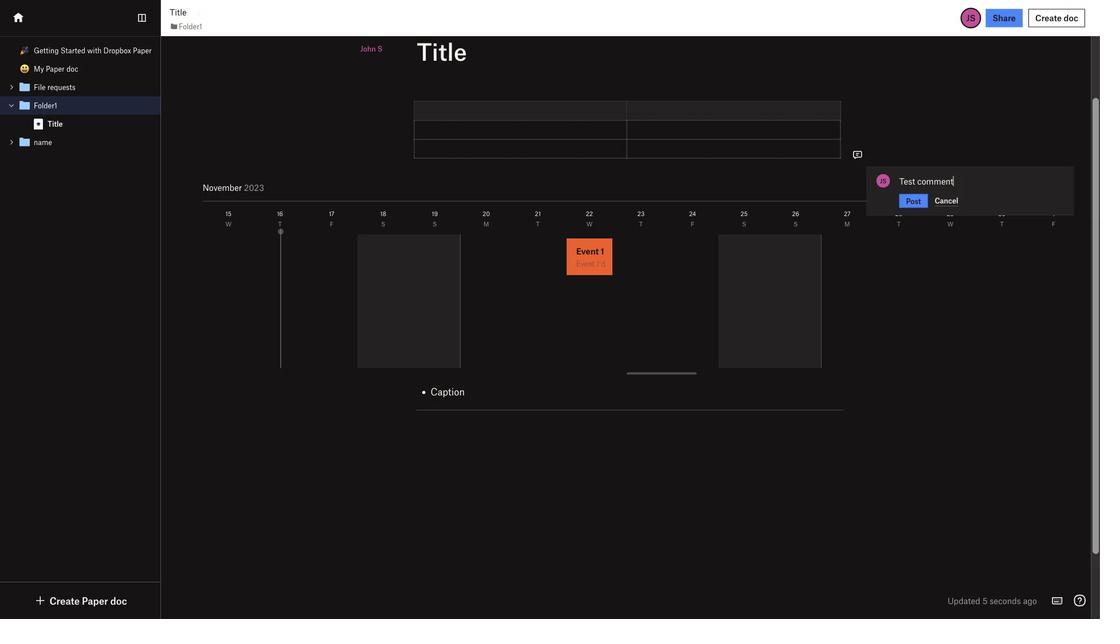 Task type: vqa. For each thing, say whether or not it's contained in the screenshot.


Task type: locate. For each thing, give the bounding box(es) containing it.
title
[[170, 7, 187, 17], [417, 37, 467, 66], [48, 120, 63, 128]]

3 w from the left
[[948, 220, 954, 227]]

0 vertical spatial js
[[967, 13, 976, 23]]

paper right dig image
[[82, 595, 108, 606]]

2 vertical spatial paper
[[82, 595, 108, 606]]

template content image up name
[[32, 117, 45, 131]]

t for 28 t
[[897, 220, 901, 227]]

2 vertical spatial title
[[48, 120, 63, 128]]

1 horizontal spatial create
[[1036, 13, 1062, 23]]

js left share
[[967, 13, 976, 23]]

folder1 inside / contents list
[[34, 101, 57, 110]]

doc
[[1064, 13, 1079, 23], [66, 64, 78, 73], [110, 595, 127, 606]]

1 m from the left
[[484, 220, 489, 227]]

js left test at the right of the page
[[880, 177, 887, 184]]

m inside 20 m
[[484, 220, 489, 227]]

1 horizontal spatial paper
[[82, 595, 108, 606]]

1 vertical spatial title
[[417, 37, 467, 66]]

2 w from the left
[[587, 220, 593, 227]]

name link
[[0, 133, 160, 151]]

30
[[999, 210, 1006, 217]]

close folder image
[[7, 101, 15, 109]]

0 vertical spatial template content image
[[18, 80, 32, 94]]

0 horizontal spatial w
[[225, 220, 232, 227]]

file
[[34, 83, 46, 91]]

22
[[586, 210, 593, 217]]

2 f from the left
[[691, 220, 695, 227]]

create inside 'popup button'
[[50, 595, 80, 606]]

s inside 26 s
[[794, 220, 798, 227]]

1 t from the left
[[278, 220, 282, 227]]

2 2023 from the left
[[244, 182, 264, 192]]

t down 23
[[639, 220, 643, 227]]

1 horizontal spatial folder1
[[179, 22, 202, 31]]

doc inside the create doc popup button
[[1064, 13, 1079, 23]]

js inside 'js' button
[[967, 13, 976, 23]]

2 horizontal spatial f
[[1052, 220, 1056, 227]]

0 horizontal spatial f
[[330, 220, 333, 227]]

november 2023
[[203, 182, 264, 192]]

s down 25
[[742, 220, 746, 227]]

29
[[947, 210, 954, 217]]

2 horizontal spatial doc
[[1064, 13, 1079, 23]]

m
[[484, 220, 489, 227], [845, 220, 850, 227]]

template content image for name
[[18, 135, 32, 149]]

2 vertical spatial template content image
[[18, 135, 32, 149]]

1 horizontal spatial f
[[691, 220, 695, 227]]

21 t
[[535, 210, 541, 227]]

expand folder image
[[7, 83, 15, 91], [7, 138, 15, 146]]

m for 20 m
[[484, 220, 489, 227]]

1 horizontal spatial doc
[[110, 595, 127, 606]]

create doc
[[1036, 13, 1079, 23]]

24
[[689, 210, 696, 217]]

t down 21
[[536, 220, 540, 227]]

w down 29
[[948, 220, 954, 227]]

create inside popup button
[[1036, 13, 1062, 23]]

dropbox
[[103, 46, 131, 55]]

m down 20
[[484, 220, 489, 227]]

s for 19 s
[[433, 220, 437, 227]]

3 s from the left
[[742, 220, 746, 227]]

js
[[967, 13, 976, 23], [880, 177, 887, 184]]

w for 29 w
[[948, 220, 954, 227]]

3 2023 from the left
[[247, 182, 267, 192]]

1 vertical spatial create
[[50, 595, 80, 606]]

template content image inside the 'file requests' link
[[18, 80, 32, 94]]

26 s
[[792, 210, 800, 227]]

20 m
[[483, 210, 490, 227]]

updated
[[948, 596, 981, 606]]

2023
[[236, 182, 256, 192], [244, 182, 264, 192], [247, 182, 267, 192]]

s inside 19 s
[[433, 220, 437, 227]]

w for 22 w
[[587, 220, 593, 227]]

november
[[203, 182, 242, 192]]

0 vertical spatial folder1
[[179, 22, 202, 31]]

s for 26 s
[[794, 220, 798, 227]]

2 horizontal spatial title
[[417, 37, 467, 66]]

paper right my
[[46, 64, 65, 73]]

0 horizontal spatial create
[[50, 595, 80, 606]]

4 s from the left
[[794, 220, 798, 227]]

f down 1
[[1052, 220, 1056, 227]]

0 horizontal spatial m
[[484, 220, 489, 227]]

f inside 17 f
[[330, 220, 333, 227]]

t down '16'
[[278, 220, 282, 227]]

0 vertical spatial create
[[1036, 13, 1062, 23]]

0 horizontal spatial doc
[[66, 64, 78, 73]]

create
[[1036, 13, 1062, 23], [50, 595, 80, 606]]

0 vertical spatial paper
[[133, 46, 152, 55]]

caption
[[431, 386, 465, 397]]

paper
[[133, 46, 152, 55], [46, 64, 65, 73], [82, 595, 108, 606]]

f down 24
[[691, 220, 695, 227]]

0 horizontal spatial title
[[48, 120, 63, 128]]

folder1
[[179, 22, 202, 31], [34, 101, 57, 110]]

s down 26
[[794, 220, 798, 227]]

1
[[1053, 210, 1055, 217]]

t for 16 t
[[278, 220, 282, 227]]

template content image inside name link
[[18, 135, 32, 149]]

1 f from the left
[[330, 220, 333, 227]]

23 t
[[638, 210, 645, 227]]

create right share
[[1036, 13, 1062, 23]]

w inside '22 w'
[[587, 220, 593, 227]]

template content image
[[18, 80, 32, 94], [32, 117, 45, 131], [18, 135, 32, 149]]

1 horizontal spatial title link
[[170, 6, 187, 19]]

/ contents list
[[0, 41, 160, 151]]

t inside 28 t
[[897, 220, 901, 227]]

paper for create paper doc
[[82, 595, 108, 606]]

2 vertical spatial doc
[[110, 595, 127, 606]]

t inside 30 t
[[1000, 220, 1004, 227]]

w
[[225, 220, 232, 227], [587, 220, 593, 227], [948, 220, 954, 227]]

expand folder image left name
[[7, 138, 15, 146]]

m for 27 m
[[845, 220, 850, 227]]

my
[[34, 64, 44, 73]]

doc for my paper doc
[[66, 64, 78, 73]]

getting started with dropbox paper link
[[0, 41, 160, 60]]

1 horizontal spatial w
[[587, 220, 593, 227]]

s
[[381, 220, 385, 227], [433, 220, 437, 227], [742, 220, 746, 227], [794, 220, 798, 227]]

2 s from the left
[[433, 220, 437, 227]]

0 vertical spatial title link
[[170, 6, 187, 19]]

w inside the 29 w
[[948, 220, 954, 227]]

my paper doc link
[[0, 60, 160, 78]]

19
[[432, 210, 438, 217]]

s inside "18 s"
[[381, 220, 385, 227]]

title link
[[170, 6, 187, 19], [0, 115, 160, 133]]

s inside '25 s'
[[742, 220, 746, 227]]

template content image
[[18, 99, 32, 112]]

doc inside my paper doc link
[[66, 64, 78, 73]]

test
[[900, 176, 915, 186]]

folder1 link
[[170, 21, 202, 32], [0, 96, 160, 115]]

t inside 23 t
[[639, 220, 643, 227]]

1 2023 from the left
[[236, 182, 256, 192]]

1 vertical spatial expand folder image
[[7, 138, 15, 146]]

m inside 27 m
[[845, 220, 850, 227]]

template content image left name
[[18, 135, 32, 149]]

3 f from the left
[[1052, 220, 1056, 227]]

create right dig image
[[50, 595, 80, 606]]

1 horizontal spatial js
[[967, 13, 976, 23]]

1 horizontal spatial folder1 link
[[170, 21, 202, 32]]

t down 30
[[1000, 220, 1004, 227]]

title inside / contents list
[[48, 120, 63, 128]]

4 t from the left
[[897, 220, 901, 227]]

0 horizontal spatial title link
[[0, 115, 160, 133]]

party popper image
[[20, 46, 29, 55]]

t
[[278, 220, 282, 227], [536, 220, 540, 227], [639, 220, 643, 227], [897, 220, 901, 227], [1000, 220, 1004, 227]]

f for 1 f
[[1052, 220, 1056, 227]]

1 horizontal spatial m
[[845, 220, 850, 227]]

2 expand folder image from the top
[[7, 138, 15, 146]]

m down 27
[[845, 220, 850, 227]]

create for create doc
[[1036, 13, 1062, 23]]

paper right dropbox
[[133, 46, 152, 55]]

1 expand folder image from the top
[[7, 83, 15, 91]]

17
[[329, 210, 334, 217]]

2023 for september 2023
[[247, 182, 267, 192]]

t for 23 t
[[639, 220, 643, 227]]

paper inside 'popup button'
[[82, 595, 108, 606]]

f inside 24 f
[[691, 220, 695, 227]]

cancel
[[935, 196, 959, 205]]

doc inside create paper doc 'popup button'
[[110, 595, 127, 606]]

w down 22
[[587, 220, 593, 227]]

0 horizontal spatial js
[[880, 177, 887, 184]]

3 t from the left
[[639, 220, 643, 227]]

expand folder image up close folder icon
[[7, 83, 15, 91]]

t for 21 t
[[536, 220, 540, 227]]

t down 28
[[897, 220, 901, 227]]

w down the 15
[[225, 220, 232, 227]]

0 vertical spatial doc
[[1064, 13, 1079, 23]]

s down 18
[[381, 220, 385, 227]]

2 t from the left
[[536, 220, 540, 227]]

2023 for november 2023
[[244, 182, 264, 192]]

expand folder image for name
[[7, 138, 15, 146]]

0 horizontal spatial paper
[[46, 64, 65, 73]]

0 vertical spatial title
[[170, 7, 187, 17]]

comment
[[918, 176, 954, 186]]

share button
[[986, 9, 1023, 27]]

f down "17"
[[330, 220, 333, 227]]

0 horizontal spatial folder1 link
[[0, 96, 160, 115]]

15 w
[[225, 210, 232, 227]]

25 s
[[741, 210, 748, 227]]

0 vertical spatial expand folder image
[[7, 83, 15, 91]]

1 vertical spatial doc
[[66, 64, 78, 73]]

0 horizontal spatial folder1
[[34, 101, 57, 110]]

t inside "16 t"
[[278, 220, 282, 227]]

t inside 21 t
[[536, 220, 540, 227]]

list item
[[0, 96, 160, 133]]

2 m from the left
[[845, 220, 850, 227]]

s down 19
[[433, 220, 437, 227]]

template content image left file
[[18, 80, 32, 94]]

1 vertical spatial paper
[[46, 64, 65, 73]]

2 horizontal spatial w
[[948, 220, 954, 227]]

1 s from the left
[[381, 220, 385, 227]]

file requests link
[[0, 78, 160, 96]]

with
[[87, 46, 102, 55]]

template content image for file requests
[[18, 80, 32, 94]]

updated 5 seconds ago
[[948, 596, 1037, 606]]

1 w from the left
[[225, 220, 232, 227]]

f
[[330, 220, 333, 227], [691, 220, 695, 227], [1052, 220, 1056, 227]]

1 vertical spatial folder1
[[34, 101, 57, 110]]

5 t from the left
[[1000, 220, 1004, 227]]



Task type: describe. For each thing, give the bounding box(es) containing it.
paper for my paper doc
[[46, 64, 65, 73]]

1 vertical spatial template content image
[[32, 117, 45, 131]]

getting
[[34, 46, 59, 55]]

js button
[[961, 8, 982, 28]]

dig image
[[33, 594, 47, 608]]

name
[[34, 138, 52, 146]]

16 t
[[277, 210, 283, 227]]

doc for create paper doc
[[110, 595, 127, 606]]

2023 for october 2023
[[236, 182, 256, 192]]

0 vertical spatial folder1 link
[[170, 21, 202, 32]]

28
[[896, 210, 903, 217]]

requests
[[47, 83, 76, 91]]

1 horizontal spatial title
[[170, 7, 187, 17]]

create doc button
[[1029, 9, 1086, 27]]

share
[[993, 13, 1016, 23]]

october 2023
[[203, 182, 256, 192]]

test comment
[[900, 176, 954, 186]]

26
[[792, 210, 800, 217]]

22 w
[[586, 210, 593, 227]]

september 2023
[[203, 182, 267, 192]]

october
[[203, 182, 234, 192]]

getting started with dropbox paper
[[34, 46, 152, 55]]

1 vertical spatial folder1 link
[[0, 96, 160, 115]]

file requests
[[34, 83, 76, 91]]

create for create paper doc
[[50, 595, 80, 606]]

list item containing folder1
[[0, 96, 160, 133]]

16
[[277, 210, 283, 217]]

folder1 for the topmost the folder1 link
[[179, 22, 202, 31]]

25
[[741, 210, 748, 217]]

my paper doc
[[34, 64, 78, 73]]

expand folder image for file requests
[[7, 83, 15, 91]]

17 f
[[329, 210, 334, 227]]

ago
[[1023, 596, 1037, 606]]

september
[[203, 182, 245, 192]]

21
[[535, 210, 541, 217]]

29 w
[[947, 210, 954, 227]]

20
[[483, 210, 490, 217]]

w for 15 w
[[225, 220, 232, 227]]

Comment Entry text field
[[900, 176, 1067, 187]]

s for 18 s
[[381, 220, 385, 227]]

24 f
[[689, 210, 696, 227]]

23
[[638, 210, 645, 217]]

started
[[61, 46, 85, 55]]

1 vertical spatial js
[[880, 177, 887, 184]]

2 horizontal spatial paper
[[133, 46, 152, 55]]

28 t
[[896, 210, 903, 227]]

30 t
[[999, 210, 1006, 227]]

5
[[983, 596, 988, 606]]

cancel button
[[935, 195, 959, 206]]

1 vertical spatial title link
[[0, 115, 160, 133]]

27 m
[[844, 210, 851, 227]]

15
[[226, 210, 232, 217]]

t for 30 t
[[1000, 220, 1004, 227]]

f for 17 f
[[330, 220, 333, 227]]

f for 24 f
[[691, 220, 695, 227]]

seconds
[[990, 596, 1021, 606]]

create paper doc
[[50, 595, 127, 606]]

s for 25 s
[[742, 220, 746, 227]]

grinning face with big eyes image
[[20, 64, 29, 73]]

19 s
[[432, 210, 438, 227]]

18
[[380, 210, 386, 217]]

create paper doc button
[[33, 594, 127, 608]]

1 f
[[1052, 210, 1056, 227]]

27
[[844, 210, 851, 217]]

folder1 for bottommost the folder1 link
[[34, 101, 57, 110]]

18 s
[[380, 210, 386, 227]]



